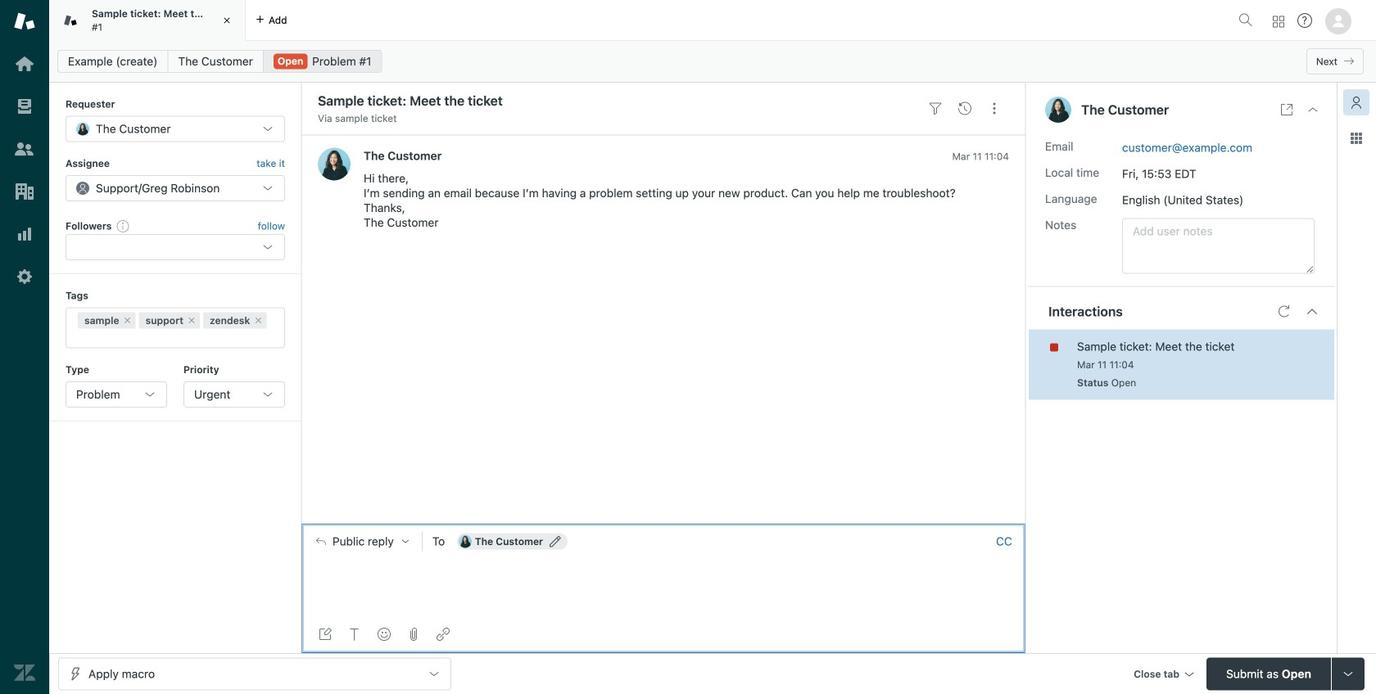 Task type: locate. For each thing, give the bounding box(es) containing it.
customer@example.com image
[[459, 536, 472, 549]]

format text image
[[348, 628, 361, 642]]

reporting image
[[14, 224, 35, 245]]

1 remove image from the left
[[123, 316, 132, 326]]

info on adding followers image
[[117, 220, 130, 233]]

1 horizontal spatial mar 11 11:04 text field
[[1077, 359, 1134, 371]]

zendesk image
[[14, 663, 35, 684]]

1 horizontal spatial remove image
[[187, 316, 197, 326]]

get started image
[[14, 53, 35, 75]]

0 vertical spatial mar 11 11:04 text field
[[952, 151, 1009, 162]]

get help image
[[1298, 13, 1313, 28]]

add attachment image
[[407, 628, 420, 642]]

Mar 11 11:04 text field
[[952, 151, 1009, 162], [1077, 359, 1134, 371]]

view more details image
[[1281, 103, 1294, 116]]

customers image
[[14, 138, 35, 160]]

insert emojis image
[[378, 628, 391, 642]]

ticket actions image
[[988, 102, 1001, 115]]

tab
[[49, 0, 246, 41]]

zendesk support image
[[14, 11, 35, 32]]

admin image
[[14, 266, 35, 288]]

remove image
[[123, 316, 132, 326], [187, 316, 197, 326]]

0 horizontal spatial remove image
[[123, 316, 132, 326]]

Public reply composer text field
[[309, 559, 1018, 594]]

1 vertical spatial mar 11 11:04 text field
[[1077, 359, 1134, 371]]

edit user image
[[550, 536, 561, 548]]

tabs tab list
[[49, 0, 1232, 41]]



Task type: vqa. For each thing, say whether or not it's contained in the screenshot.
Zendesk image
yes



Task type: describe. For each thing, give the bounding box(es) containing it.
avatar image
[[318, 148, 351, 181]]

zendesk products image
[[1273, 16, 1285, 27]]

hide composer image
[[657, 518, 670, 531]]

Subject field
[[315, 91, 918, 111]]

filter image
[[929, 102, 942, 115]]

add link (cmd k) image
[[437, 628, 450, 642]]

views image
[[14, 96, 35, 117]]

close image
[[1307, 103, 1320, 116]]

close image
[[219, 12, 235, 29]]

apps image
[[1350, 132, 1363, 145]]

events image
[[959, 102, 972, 115]]

remove image
[[253, 316, 263, 326]]

secondary element
[[49, 45, 1377, 78]]

organizations image
[[14, 181, 35, 202]]

main element
[[0, 0, 49, 695]]

2 remove image from the left
[[187, 316, 197, 326]]

user image
[[1045, 97, 1072, 123]]

customer context image
[[1350, 96, 1363, 109]]

draft mode image
[[319, 628, 332, 642]]

0 horizontal spatial mar 11 11:04 text field
[[952, 151, 1009, 162]]

Add user notes text field
[[1123, 218, 1315, 274]]



